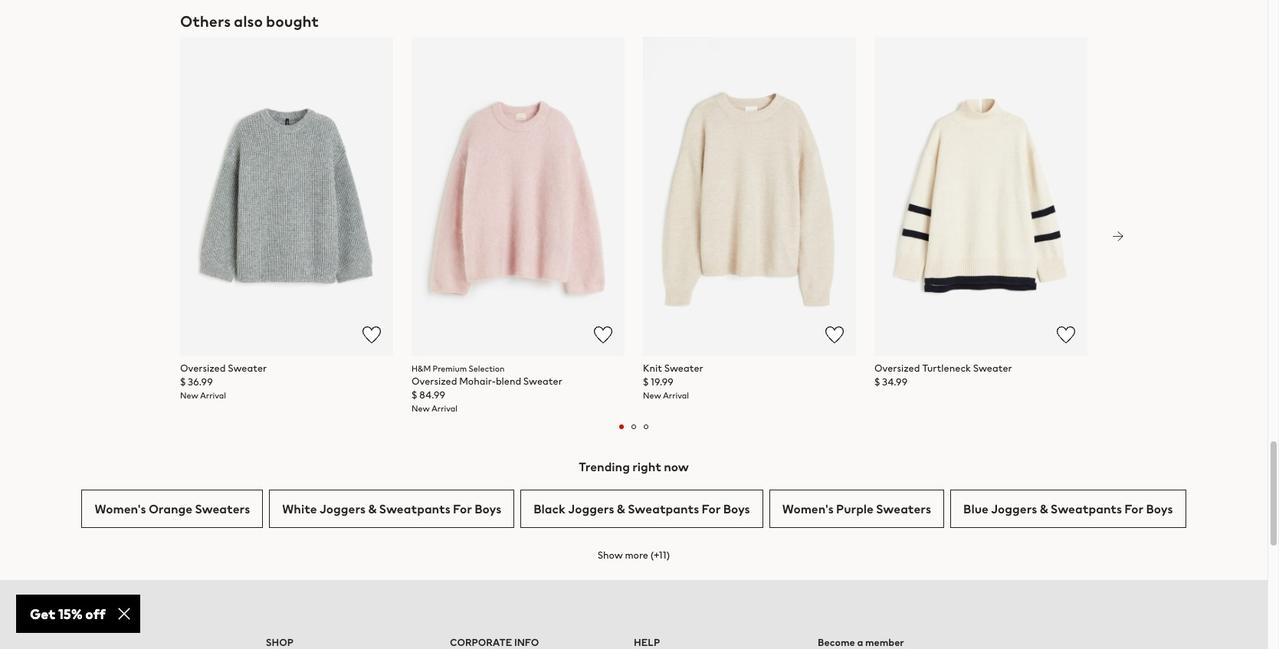 Task type: locate. For each thing, give the bounding box(es) containing it.
2 women's from the left
[[783, 500, 834, 518]]

3 joggers from the left
[[991, 500, 1038, 518]]

joggers
[[320, 500, 366, 518], [568, 500, 615, 518], [991, 500, 1038, 518]]

$ left 84.99
[[412, 388, 417, 402]]

1 horizontal spatial oversized
[[412, 374, 457, 389]]

women's for women's orange sweaters
[[95, 500, 146, 518]]

blue
[[964, 500, 989, 518]]

show
[[598, 548, 623, 563]]

boys inside black joggers & sweatpants for boys link
[[723, 500, 750, 518]]

$
[[180, 375, 186, 389], [643, 375, 649, 389], [875, 375, 880, 389], [412, 388, 417, 402]]

2 & from the left
[[617, 500, 626, 518]]

oversized inside oversized sweater $ 36.99 new arrival
[[180, 361, 226, 376]]

oversized sweater $ 36.99 new arrival
[[180, 361, 267, 402]]

sweaters
[[195, 500, 250, 518], [876, 500, 932, 518]]

& right blue
[[1040, 500, 1049, 518]]

oversized turtleneck sweater $ 34.99
[[875, 361, 1012, 389]]

new
[[180, 389, 198, 402], [643, 389, 661, 402], [412, 402, 430, 415]]

2 sweatpants from the left
[[628, 500, 699, 518]]

36.99
[[188, 375, 213, 389]]

sweatpants for black joggers & sweatpants for boys
[[628, 500, 699, 518]]

oversized
[[180, 361, 226, 376], [875, 361, 920, 376], [412, 374, 457, 389]]

1 horizontal spatial joggers
[[568, 500, 615, 518]]

women's purple sweaters link
[[769, 490, 945, 528]]

3 & from the left
[[1040, 500, 1049, 518]]

white joggers & sweatpants for boys
[[282, 500, 502, 518]]

1 horizontal spatial for
[[702, 500, 721, 518]]

0 horizontal spatial boys
[[475, 500, 502, 518]]

1 horizontal spatial boys
[[723, 500, 750, 518]]

1 joggers from the left
[[320, 500, 366, 518]]

joggers right black
[[568, 500, 615, 518]]

1 horizontal spatial sweatpants
[[628, 500, 699, 518]]

new inside h&m premium selection oversized mohair-blend sweater $ 84.99 new arrival
[[412, 402, 430, 415]]

for for black joggers & sweatpants for boys
[[702, 500, 721, 518]]

0 horizontal spatial sweaters
[[195, 500, 250, 518]]

new inside knit sweater $ 19.99 new arrival
[[643, 389, 661, 402]]

sweater
[[228, 361, 267, 376], [664, 361, 703, 376], [973, 361, 1012, 376], [523, 374, 562, 389]]

joggers for black
[[568, 500, 615, 518]]

joggers right blue
[[991, 500, 1038, 518]]

boys for white joggers & sweatpants for boys
[[475, 500, 502, 518]]

2 boys from the left
[[723, 500, 750, 518]]

2 for from the left
[[702, 500, 721, 518]]

women's left purple
[[783, 500, 834, 518]]

2 horizontal spatial &
[[1040, 500, 1049, 518]]

0 horizontal spatial women's
[[95, 500, 146, 518]]

oversized mohair-blend sweater link
[[412, 374, 625, 389]]

arrival inside oversized sweater $ 36.99 new arrival
[[200, 389, 226, 402]]

2 horizontal spatial arrival
[[663, 389, 689, 402]]

$ left 19.99
[[643, 375, 649, 389]]

joggers for white
[[320, 500, 366, 518]]

selection
[[469, 363, 505, 375]]

right
[[633, 458, 662, 476]]

arrival for 36.99
[[200, 389, 226, 402]]

for
[[453, 500, 472, 518], [702, 500, 721, 518], [1125, 500, 1144, 518]]

boys for blue joggers & sweatpants for boys
[[1146, 500, 1173, 518]]

& for white
[[368, 500, 377, 518]]

joggers right white on the bottom of the page
[[320, 500, 366, 518]]

0 horizontal spatial arrival
[[200, 389, 226, 402]]

sweaters inside women's orange sweaters link
[[195, 500, 250, 518]]

sweater right "knit"
[[664, 361, 703, 376]]

others also bought
[[180, 10, 319, 32]]

arrival for 19.99
[[663, 389, 689, 402]]

2 sweaters from the left
[[876, 500, 932, 518]]

& down trending right now
[[617, 500, 626, 518]]

1 boys from the left
[[475, 500, 502, 518]]

2 horizontal spatial joggers
[[991, 500, 1038, 518]]

1 horizontal spatial arrival
[[432, 402, 458, 415]]

$ left 34.99 at the bottom right of the page
[[875, 375, 880, 389]]

sweatpants
[[379, 500, 451, 518], [628, 500, 699, 518], [1051, 500, 1122, 518]]

sweater right 36.99
[[228, 361, 267, 376]]

oversized inside h&m premium selection oversized mohair-blend sweater $ 84.99 new arrival
[[412, 374, 457, 389]]

0 horizontal spatial sweatpants
[[379, 500, 451, 518]]

women's orange sweaters link
[[82, 490, 263, 528]]

trending right now element
[[0, 487, 1268, 531]]

black joggers & sweatpants for boys link
[[521, 490, 763, 528]]

blue joggers & sweatpants for boys link
[[951, 490, 1186, 528]]

sweaters right purple
[[876, 500, 932, 518]]

boys inside the blue joggers & sweatpants for boys link
[[1146, 500, 1173, 518]]

0 horizontal spatial &
[[368, 500, 377, 518]]

&
[[368, 500, 377, 518], [617, 500, 626, 518], [1040, 500, 1049, 518]]

2 horizontal spatial boys
[[1146, 500, 1173, 518]]

women's orange sweaters
[[95, 500, 250, 518]]

2 joggers from the left
[[568, 500, 615, 518]]

more
[[625, 548, 649, 563]]

women's purple sweaters
[[783, 500, 932, 518]]

arrival
[[200, 389, 226, 402], [663, 389, 689, 402], [432, 402, 458, 415]]

sweater right blend
[[523, 374, 562, 389]]

2 horizontal spatial for
[[1125, 500, 1144, 518]]

next image
[[1112, 230, 1125, 242]]

oversized sweater image
[[180, 37, 393, 357]]

for for blue joggers & sweatpants for boys
[[1125, 500, 1144, 518]]

34.99
[[882, 375, 908, 389]]

2 horizontal spatial new
[[643, 389, 661, 402]]

0 horizontal spatial oversized
[[180, 361, 226, 376]]

19.99
[[651, 375, 674, 389]]

new for 19.99
[[643, 389, 661, 402]]

women's
[[95, 500, 146, 518], [783, 500, 834, 518]]

(+11)
[[651, 548, 670, 563]]

boys
[[475, 500, 502, 518], [723, 500, 750, 518], [1146, 500, 1173, 518]]

sweaters for women's orange sweaters
[[195, 500, 250, 518]]

sweaters for women's purple sweaters
[[876, 500, 932, 518]]

premium
[[433, 363, 467, 375]]

1 & from the left
[[368, 500, 377, 518]]

1 women's from the left
[[95, 500, 146, 518]]

1 for from the left
[[453, 500, 472, 518]]

h&m premium selection oversized mohair-blend sweater $ 84.99 new arrival
[[412, 363, 562, 415]]

women's left orange
[[95, 500, 146, 518]]

1 horizontal spatial new
[[412, 402, 430, 415]]

sweater right turtleneck
[[973, 361, 1012, 376]]

oversized for $
[[875, 361, 920, 376]]

$ left 36.99
[[180, 375, 186, 389]]

show more (+11)
[[598, 548, 670, 563]]

& for blue
[[1040, 500, 1049, 518]]

1 sweatpants from the left
[[379, 500, 451, 518]]

1 horizontal spatial sweaters
[[876, 500, 932, 518]]

oversized sweater link
[[180, 361, 393, 376]]

0 horizontal spatial new
[[180, 389, 198, 402]]

oversized turtleneck sweater image
[[875, 37, 1088, 357]]

black
[[534, 500, 566, 518]]

sweaters right orange
[[195, 500, 250, 518]]

oversized inside oversized turtleneck sweater $ 34.99
[[875, 361, 920, 376]]

0 horizontal spatial for
[[453, 500, 472, 518]]

1 horizontal spatial &
[[617, 500, 626, 518]]

3 for from the left
[[1125, 500, 1144, 518]]

oversized mohair-blend sweater image
[[412, 37, 625, 357]]

& right white on the bottom of the page
[[368, 500, 377, 518]]

1 horizontal spatial women's
[[783, 500, 834, 518]]

0 horizontal spatial joggers
[[320, 500, 366, 518]]

1 sweaters from the left
[[195, 500, 250, 518]]

2 horizontal spatial oversized
[[875, 361, 920, 376]]

boys inside white joggers & sweatpants for boys link
[[475, 500, 502, 518]]

new inside oversized sweater $ 36.99 new arrival
[[180, 389, 198, 402]]

sweater inside knit sweater $ 19.99 new arrival
[[664, 361, 703, 376]]

3 sweatpants from the left
[[1051, 500, 1122, 518]]

3 boys from the left
[[1146, 500, 1173, 518]]

sweaters inside women's purple sweaters link
[[876, 500, 932, 518]]

2 horizontal spatial sweatpants
[[1051, 500, 1122, 518]]

oversized for 36.99
[[180, 361, 226, 376]]

arrival inside knit sweater $ 19.99 new arrival
[[663, 389, 689, 402]]



Task type: vqa. For each thing, say whether or not it's contained in the screenshot.
Blue Joggers & Sweatpants For Boys's the For
yes



Task type: describe. For each thing, give the bounding box(es) containing it.
women's for women's purple sweaters
[[783, 500, 834, 518]]

sweater inside oversized turtleneck sweater $ 34.99
[[973, 361, 1012, 376]]

sweatpants for white joggers & sweatpants for boys
[[379, 500, 451, 518]]

$ inside h&m premium selection oversized mohair-blend sweater $ 84.99 new arrival
[[412, 388, 417, 402]]

knit sweater $ 19.99 new arrival
[[643, 361, 703, 402]]

joggers for blue
[[991, 500, 1038, 518]]

orange
[[149, 500, 193, 518]]

h&m
[[412, 363, 431, 375]]

sweater inside h&m premium selection oversized mohair-blend sweater $ 84.99 new arrival
[[523, 374, 562, 389]]

trending
[[579, 458, 630, 476]]

white joggers & sweatpants for boys link
[[269, 490, 515, 528]]

oversized turtleneck sweater link
[[875, 361, 1088, 376]]

black joggers & sweatpants for boys
[[534, 500, 750, 518]]

white
[[282, 500, 317, 518]]

blend
[[496, 374, 521, 389]]

& for black
[[617, 500, 626, 518]]

knit sweater link
[[643, 361, 856, 376]]

$ inside knit sweater $ 19.99 new arrival
[[643, 375, 649, 389]]

trending right now
[[579, 458, 689, 476]]

purple
[[837, 500, 874, 518]]

show more (+11) button
[[598, 548, 670, 563]]

knit
[[643, 361, 662, 376]]

bought
[[266, 10, 319, 32]]

$ inside oversized sweater $ 36.99 new arrival
[[180, 375, 186, 389]]

$ inside oversized turtleneck sweater $ 34.99
[[875, 375, 880, 389]]

blue joggers & sweatpants for boys
[[964, 500, 1173, 518]]

turtleneck
[[922, 361, 971, 376]]

sweater inside oversized sweater $ 36.99 new arrival
[[228, 361, 267, 376]]

new for 36.99
[[180, 389, 198, 402]]

also
[[234, 10, 263, 32]]

others
[[180, 10, 231, 32]]

84.99
[[419, 388, 446, 402]]

arrival inside h&m premium selection oversized mohair-blend sweater $ 84.99 new arrival
[[432, 402, 458, 415]]

sweatpants for blue joggers & sweatpants for boys
[[1051, 500, 1122, 518]]

mohair-
[[459, 374, 496, 389]]

knit sweater image
[[643, 37, 856, 357]]

others also bought main content
[[0, 0, 1280, 563]]

for for white joggers & sweatpants for boys
[[453, 500, 472, 518]]

now
[[664, 458, 689, 476]]

boys for black joggers & sweatpants for boys
[[723, 500, 750, 518]]



